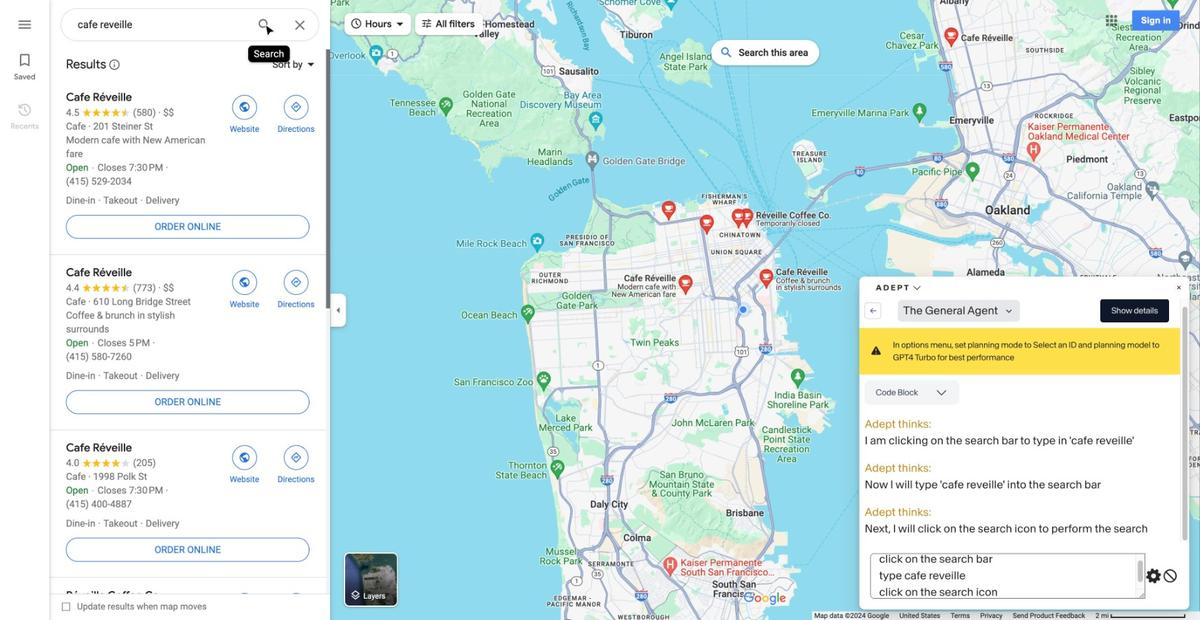 Task type: vqa. For each thing, say whether or not it's contained in the screenshot.
the middle Add
no



Task type: describe. For each thing, give the bounding box(es) containing it.
show street view coverage image
[[1167, 587, 1187, 607]]

cafe reveille field
[[61, 8, 319, 46]]

none checkbox inside google maps element
[[62, 598, 207, 616]]

show your location image
[[1171, 528, 1184, 540]]

menu image
[[17, 17, 33, 33]]

google maps element
[[0, 0, 1201, 621]]

none search field inside google maps element
[[61, 8, 319, 46]]

results for cafe reveille feed
[[50, 48, 330, 621]]



Task type: locate. For each thing, give the bounding box(es) containing it.
learn more about legal disclosure regarding public reviews on google maps image
[[108, 58, 121, 71]]

zoom out image
[[1172, 569, 1182, 580]]

none field inside cafe reveille field
[[78, 16, 246, 33]]

None field
[[78, 16, 246, 33]]

collapse side panel image
[[331, 303, 346, 318]]

None search field
[[61, 8, 319, 46]]

None checkbox
[[62, 598, 207, 616]]

list
[[0, 0, 50, 621]]



